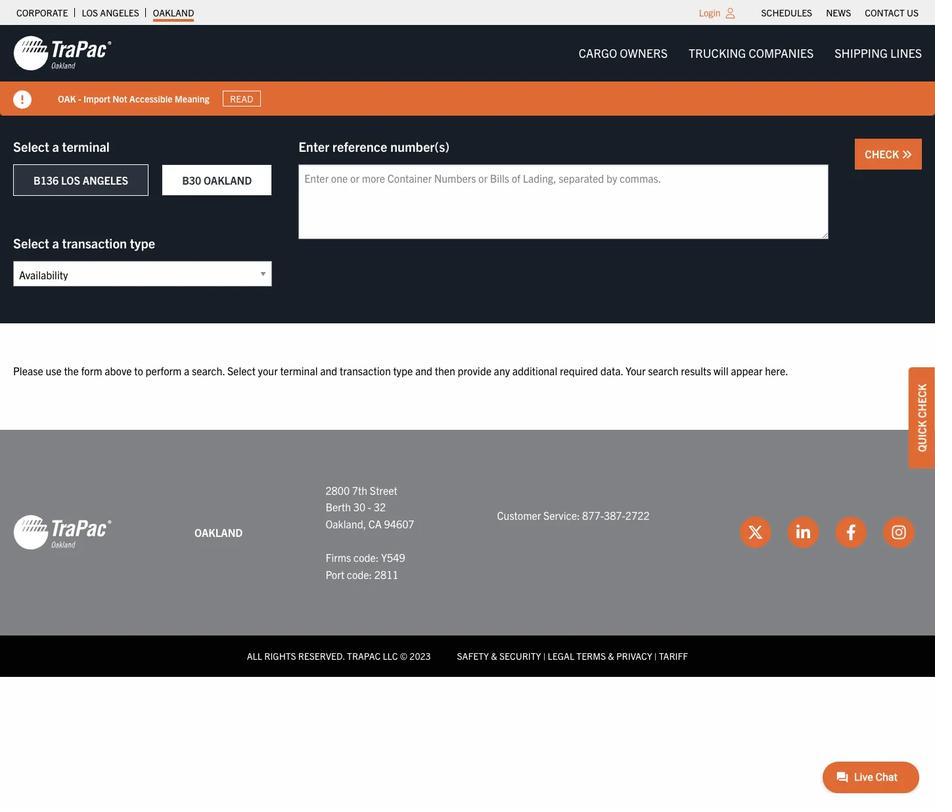 Task type: describe. For each thing, give the bounding box(es) containing it.
schedules link
[[762, 3, 813, 22]]

terminal inside please use the form above to perform a search. select your terminal and transaction type and then provide any additional required data. your search results will appear here. quick check
[[280, 364, 318, 377]]

firms code:  y549 port code:  2811
[[326, 551, 405, 581]]

legal terms & privacy link
[[548, 651, 653, 662]]

b30
[[182, 174, 201, 187]]

solid image
[[902, 149, 913, 160]]

solid image
[[13, 91, 32, 109]]

number(s)
[[391, 138, 450, 155]]

1 oakland image from the top
[[13, 35, 112, 72]]

safety & security link
[[457, 651, 542, 662]]

1 vertical spatial oakland
[[204, 174, 252, 187]]

search
[[649, 364, 679, 377]]

accessible
[[129, 92, 173, 104]]

94607
[[384, 517, 415, 531]]

trapac
[[347, 651, 381, 662]]

quick
[[916, 420, 929, 452]]

cargo owners
[[579, 45, 668, 61]]

tariff
[[659, 651, 689, 662]]

use
[[46, 364, 62, 377]]

30
[[354, 501, 366, 514]]

your
[[258, 364, 278, 377]]

security
[[500, 651, 542, 662]]

appear
[[731, 364, 763, 377]]

select for select a terminal
[[13, 138, 49, 155]]

reference
[[333, 138, 388, 155]]

login link
[[700, 7, 721, 18]]

customer service: 877-387-2722
[[498, 509, 650, 522]]

import
[[83, 92, 110, 104]]

877-
[[583, 509, 604, 522]]

1 | from the left
[[544, 651, 546, 662]]

2811
[[375, 568, 399, 581]]

read link
[[223, 91, 261, 107]]

2 oakland image from the top
[[13, 515, 112, 551]]

news
[[827, 7, 852, 18]]

menu bar inside banner
[[569, 40, 933, 67]]

2800 7th street berth 30 - 32 oakland, ca 94607
[[326, 484, 415, 531]]

llc
[[383, 651, 398, 662]]

cargo owners link
[[569, 40, 679, 67]]

service:
[[544, 509, 580, 522]]

Enter reference number(s) text field
[[299, 164, 830, 239]]

then
[[435, 364, 456, 377]]

safety & security | legal terms & privacy | tariff
[[457, 651, 689, 662]]

required
[[560, 364, 599, 377]]

trucking companies link
[[679, 40, 825, 67]]

type inside please use the form above to perform a search. select your terminal and transaction type and then provide any additional required data. your search results will appear here. quick check
[[394, 364, 413, 377]]

32
[[374, 501, 386, 514]]

perform
[[146, 364, 182, 377]]

0 vertical spatial angeles
[[100, 7, 139, 18]]

enter reference number(s)
[[299, 138, 450, 155]]

check button
[[856, 139, 923, 170]]

select a transaction type
[[13, 235, 155, 251]]

0 horizontal spatial terminal
[[62, 138, 110, 155]]

enter
[[299, 138, 330, 155]]

search.
[[192, 364, 225, 377]]

oakland,
[[326, 517, 366, 531]]

berth
[[326, 501, 351, 514]]

oak - import not accessible meaning
[[58, 92, 210, 104]]

0 vertical spatial type
[[130, 235, 155, 251]]

los angeles link
[[82, 3, 139, 22]]

0 vertical spatial code:
[[354, 551, 379, 564]]

here.
[[766, 364, 789, 377]]

reserved.
[[298, 651, 345, 662]]

- inside 2800 7th street berth 30 - 32 oakland, ca 94607
[[368, 501, 372, 514]]

ca
[[369, 517, 382, 531]]

transaction inside please use the form above to perform a search. select your terminal and transaction type and then provide any additional required data. your search results will appear here. quick check
[[340, 364, 391, 377]]

trucking companies
[[689, 45, 814, 61]]

results
[[682, 364, 712, 377]]

corporate link
[[16, 3, 68, 22]]

privacy
[[617, 651, 653, 662]]

2 and from the left
[[416, 364, 433, 377]]

corporate
[[16, 7, 68, 18]]

banner containing cargo owners
[[0, 25, 936, 116]]

cargo
[[579, 45, 618, 61]]

lines
[[891, 45, 923, 61]]

port
[[326, 568, 345, 581]]

1 vertical spatial code:
[[347, 568, 372, 581]]

menu bar containing schedules
[[755, 3, 926, 22]]

trucking
[[689, 45, 747, 61]]

legal
[[548, 651, 575, 662]]

shipping lines link
[[825, 40, 933, 67]]

y549
[[381, 551, 405, 564]]

shipping
[[835, 45, 888, 61]]



Task type: locate. For each thing, give the bounding box(es) containing it.
1 vertical spatial check
[[916, 384, 929, 418]]

1 vertical spatial oakland image
[[13, 515, 112, 551]]

code: up 2811
[[354, 551, 379, 564]]

a for transaction
[[52, 235, 59, 251]]

2 vertical spatial oakland
[[195, 526, 243, 539]]

0 vertical spatial oakland
[[153, 7, 194, 18]]

terminal up b136 los angeles
[[62, 138, 110, 155]]

1 vertical spatial type
[[394, 364, 413, 377]]

|
[[544, 651, 546, 662], [655, 651, 657, 662]]

0 vertical spatial oakland image
[[13, 35, 112, 72]]

1 horizontal spatial &
[[608, 651, 615, 662]]

additional
[[513, 364, 558, 377]]

0 vertical spatial los
[[82, 7, 98, 18]]

1 vertical spatial transaction
[[340, 364, 391, 377]]

b30 oakland
[[182, 174, 252, 187]]

1 & from the left
[[491, 651, 498, 662]]

1 and from the left
[[320, 364, 338, 377]]

1 vertical spatial los
[[61, 174, 80, 187]]

1 vertical spatial a
[[52, 235, 59, 251]]

los
[[82, 7, 98, 18], [61, 174, 80, 187]]

a
[[52, 138, 59, 155], [52, 235, 59, 251], [184, 364, 190, 377]]

0 horizontal spatial -
[[78, 92, 81, 104]]

| left tariff
[[655, 651, 657, 662]]

transaction
[[62, 235, 127, 251], [340, 364, 391, 377]]

meaning
[[175, 92, 210, 104]]

tariff link
[[659, 651, 689, 662]]

1 horizontal spatial los
[[82, 7, 98, 18]]

and right your
[[320, 364, 338, 377]]

0 vertical spatial check
[[866, 147, 902, 160]]

1 horizontal spatial check
[[916, 384, 929, 418]]

2722
[[626, 509, 650, 522]]

| left legal at the right
[[544, 651, 546, 662]]

0 horizontal spatial check
[[866, 147, 902, 160]]

2 & from the left
[[608, 651, 615, 662]]

0 vertical spatial select
[[13, 138, 49, 155]]

provide
[[458, 364, 492, 377]]

1 horizontal spatial |
[[655, 651, 657, 662]]

menu bar
[[755, 3, 926, 22], [569, 40, 933, 67]]

menu bar containing cargo owners
[[569, 40, 933, 67]]

0 vertical spatial transaction
[[62, 235, 127, 251]]

0 horizontal spatial &
[[491, 651, 498, 662]]

type
[[130, 235, 155, 251], [394, 364, 413, 377]]

0 horizontal spatial los
[[61, 174, 80, 187]]

0 horizontal spatial transaction
[[62, 235, 127, 251]]

owners
[[620, 45, 668, 61]]

login
[[700, 7, 721, 18]]

& right terms
[[608, 651, 615, 662]]

safety
[[457, 651, 489, 662]]

2023
[[410, 651, 431, 662]]

select down b136
[[13, 235, 49, 251]]

read
[[230, 93, 254, 105]]

& right the safety
[[491, 651, 498, 662]]

0 horizontal spatial and
[[320, 364, 338, 377]]

2 vertical spatial a
[[184, 364, 190, 377]]

menu bar up shipping
[[755, 3, 926, 22]]

los right corporate link
[[82, 7, 98, 18]]

oakland image
[[13, 35, 112, 72], [13, 515, 112, 551]]

schedules
[[762, 7, 813, 18]]

-
[[78, 92, 81, 104], [368, 501, 372, 514]]

all rights reserved. trapac llc © 2023
[[247, 651, 431, 662]]

1 vertical spatial -
[[368, 501, 372, 514]]

all
[[247, 651, 262, 662]]

0 vertical spatial terminal
[[62, 138, 110, 155]]

form
[[81, 364, 102, 377]]

1 vertical spatial terminal
[[280, 364, 318, 377]]

terminal right your
[[280, 364, 318, 377]]

- right 30 in the bottom of the page
[[368, 501, 372, 514]]

banner
[[0, 25, 936, 116]]

to
[[134, 364, 143, 377]]

please
[[13, 364, 43, 377]]

rights
[[265, 651, 296, 662]]

0 horizontal spatial |
[[544, 651, 546, 662]]

firms
[[326, 551, 351, 564]]

terminal
[[62, 138, 110, 155], [280, 364, 318, 377]]

&
[[491, 651, 498, 662], [608, 651, 615, 662]]

0 vertical spatial menu bar
[[755, 3, 926, 22]]

oak
[[58, 92, 76, 104]]

not
[[113, 92, 127, 104]]

los angeles
[[82, 7, 139, 18]]

the
[[64, 364, 79, 377]]

387-
[[604, 509, 626, 522]]

2 vertical spatial select
[[227, 364, 256, 377]]

check inside please use the form above to perform a search. select your terminal and transaction type and then provide any additional required data. your search results will appear here. quick check
[[916, 384, 929, 418]]

b136 los angeles
[[34, 174, 128, 187]]

1 vertical spatial angeles
[[83, 174, 128, 187]]

companies
[[749, 45, 814, 61]]

0 vertical spatial a
[[52, 138, 59, 155]]

menu bar down light icon
[[569, 40, 933, 67]]

oakland
[[153, 7, 194, 18], [204, 174, 252, 187], [195, 526, 243, 539]]

1 vertical spatial select
[[13, 235, 49, 251]]

select up b136
[[13, 138, 49, 155]]

code:
[[354, 551, 379, 564], [347, 568, 372, 581]]

and left then
[[416, 364, 433, 377]]

a up b136
[[52, 138, 59, 155]]

1 horizontal spatial transaction
[[340, 364, 391, 377]]

select a terminal
[[13, 138, 110, 155]]

- right oak
[[78, 92, 81, 104]]

a inside please use the form above to perform a search. select your terminal and transaction type and then provide any additional required data. your search results will appear here. quick check
[[184, 364, 190, 377]]

©
[[400, 651, 408, 662]]

select inside please use the form above to perform a search. select your terminal and transaction type and then provide any additional required data. your search results will appear here. quick check
[[227, 364, 256, 377]]

los right b136
[[61, 174, 80, 187]]

contact
[[866, 7, 905, 18]]

1 horizontal spatial terminal
[[280, 364, 318, 377]]

terms
[[577, 651, 606, 662]]

please use the form above to perform a search. select your terminal and transaction type and then provide any additional required data. your search results will appear here. quick check
[[13, 364, 929, 452]]

contact us
[[866, 7, 919, 18]]

select for select a transaction type
[[13, 235, 49, 251]]

above
[[105, 364, 132, 377]]

2800
[[326, 484, 350, 497]]

1 horizontal spatial type
[[394, 364, 413, 377]]

1 horizontal spatial and
[[416, 364, 433, 377]]

check inside button
[[866, 147, 902, 160]]

1 vertical spatial menu bar
[[569, 40, 933, 67]]

news link
[[827, 3, 852, 22]]

your
[[626, 364, 646, 377]]

0 vertical spatial -
[[78, 92, 81, 104]]

any
[[494, 364, 510, 377]]

2 | from the left
[[655, 651, 657, 662]]

select left your
[[227, 364, 256, 377]]

us
[[908, 7, 919, 18]]

street
[[370, 484, 398, 497]]

light image
[[726, 8, 736, 18]]

a down b136
[[52, 235, 59, 251]]

a left search.
[[184, 364, 190, 377]]

angeles
[[100, 7, 139, 18], [83, 174, 128, 187]]

b136
[[34, 174, 59, 187]]

7th
[[352, 484, 368, 497]]

footer
[[0, 430, 936, 677]]

0 horizontal spatial type
[[130, 235, 155, 251]]

quick check link
[[910, 367, 936, 468]]

oakland link
[[153, 3, 194, 22]]

shipping lines
[[835, 45, 923, 61]]

contact us link
[[866, 3, 919, 22]]

footer containing 2800 7th street
[[0, 430, 936, 677]]

will
[[714, 364, 729, 377]]

a for terminal
[[52, 138, 59, 155]]

code: right port
[[347, 568, 372, 581]]

angeles left oakland link
[[100, 7, 139, 18]]

customer
[[498, 509, 541, 522]]

- inside banner
[[78, 92, 81, 104]]

angeles down select a terminal on the left top
[[83, 174, 128, 187]]

1 horizontal spatial -
[[368, 501, 372, 514]]

data.
[[601, 364, 624, 377]]



Task type: vqa. For each thing, say whether or not it's contained in the screenshot.
first Closed
no



